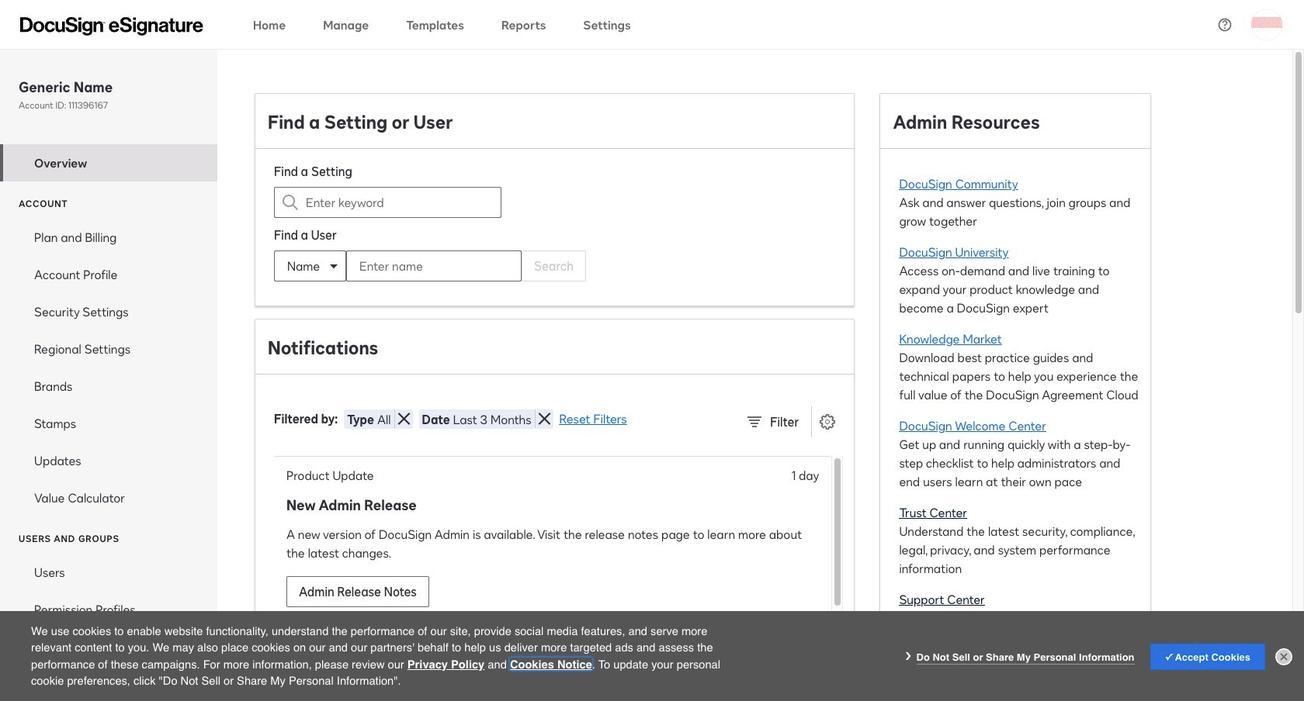 Task type: vqa. For each thing, say whether or not it's contained in the screenshot.
text field
no



Task type: describe. For each thing, give the bounding box(es) containing it.
users and groups element
[[0, 554, 217, 666]]

Enter name text field
[[347, 252, 490, 281]]

docusign admin image
[[20, 17, 203, 35]]

account element
[[0, 219, 217, 517]]



Task type: locate. For each thing, give the bounding box(es) containing it.
alert dialog
[[0, 612, 1304, 702]]

Enter keyword text field
[[306, 188, 470, 217]]

docusign image
[[61, 680, 99, 692]]

your uploaded profile image image
[[1252, 9, 1283, 40]]



